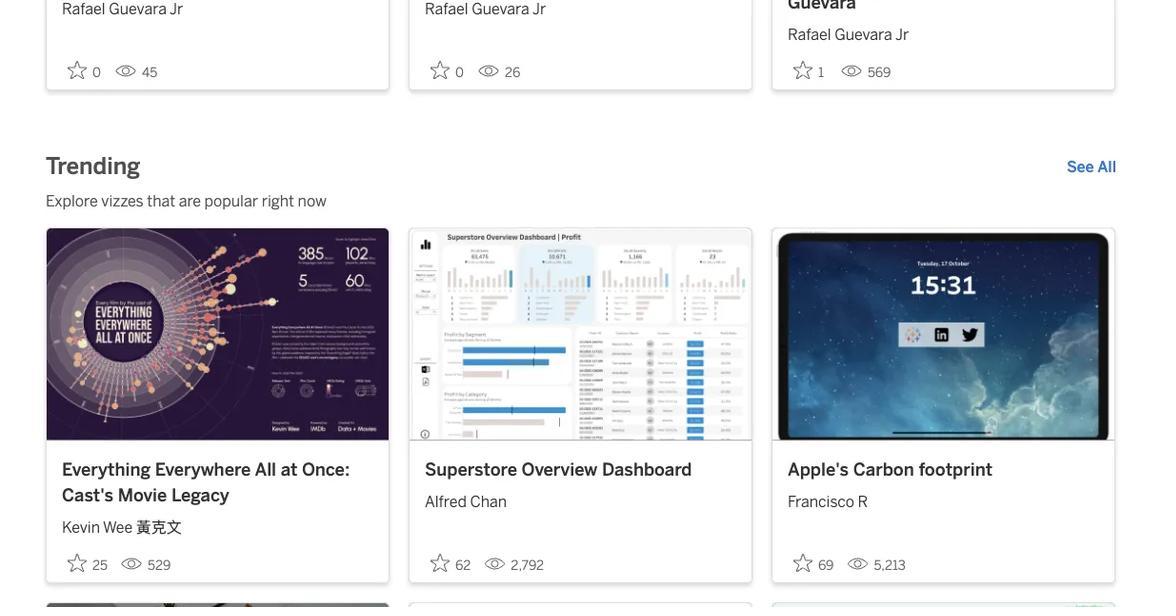 Task type: locate. For each thing, give the bounding box(es) containing it.
dashboard
[[602, 459, 692, 480]]

add favorite button down the alfred
[[425, 548, 477, 579]]

add favorite button down francisco on the right of page
[[788, 548, 840, 579]]

rafael
[[788, 26, 831, 44]]

Add Favorite button
[[425, 55, 471, 86], [425, 548, 477, 579], [788, 548, 840, 579]]

26
[[505, 64, 521, 80]]

5,213
[[874, 558, 906, 574]]

add favorite button left 26
[[425, 55, 471, 86]]

everywhere
[[155, 459, 251, 480]]

francisco r
[[788, 493, 868, 511]]

alfred
[[425, 493, 467, 511]]

workbook thumbnail image for carbon
[[773, 229, 1115, 441]]

569 views element
[[834, 57, 899, 88]]

rafael guevara jr link
[[788, 16, 1099, 46]]

0
[[92, 64, 101, 80], [455, 64, 464, 80]]

once:
[[302, 459, 350, 480]]

569
[[868, 64, 891, 80]]

0 inside add favorite button
[[455, 64, 464, 80]]

0 horizontal spatial all
[[255, 459, 276, 480]]

cast's
[[62, 485, 113, 506]]

superstore
[[425, 459, 517, 480]]

add favorite button containing 69
[[788, 548, 840, 579]]

529 views element
[[113, 550, 179, 581]]

workbook thumbnail image for overview
[[410, 229, 752, 441]]

2 0 from the left
[[455, 64, 464, 80]]

everything
[[62, 459, 151, 480]]

guevara
[[835, 26, 893, 44]]

1 horizontal spatial all
[[1098, 158, 1117, 176]]

2 workbook thumbnail image from the left
[[410, 229, 752, 441]]

explore
[[46, 192, 98, 210]]

1 horizontal spatial 0
[[455, 64, 464, 80]]

add favorite button containing 62
[[425, 548, 477, 579]]

0 horizontal spatial 0
[[92, 64, 101, 80]]

explore vizzes that are popular right now element
[[46, 190, 1117, 213]]

movie
[[118, 485, 167, 506]]

62
[[455, 558, 471, 574]]

1 vertical spatial all
[[255, 459, 276, 480]]

0 inside 0 button
[[92, 64, 101, 80]]

0 horizontal spatial workbook thumbnail image
[[47, 229, 389, 441]]

rafael guevara jr
[[788, 26, 909, 44]]

all inside 'element'
[[1098, 158, 1117, 176]]

2 horizontal spatial workbook thumbnail image
[[773, 229, 1115, 441]]

kevin
[[62, 519, 100, 537]]

1 horizontal spatial workbook thumbnail image
[[410, 229, 752, 441]]

1
[[818, 64, 824, 80]]

chan
[[470, 493, 507, 511]]

are
[[179, 192, 201, 210]]

carbon
[[853, 459, 914, 480]]

all
[[1098, 158, 1117, 176], [255, 459, 276, 480]]

add favorite button for apple's carbon footprint
[[788, 548, 840, 579]]

0 for 45
[[92, 64, 101, 80]]

0 left 26 views element
[[455, 64, 464, 80]]

francisco
[[788, 493, 855, 511]]

0 vertical spatial all
[[1098, 158, 1117, 176]]

jr
[[896, 26, 909, 44]]

1 0 from the left
[[92, 64, 101, 80]]

workbook thumbnail image
[[47, 229, 389, 441], [410, 229, 752, 441], [773, 229, 1115, 441]]

everything everywhere all at once: cast's movie legacy
[[62, 459, 350, 506]]

vizzes
[[101, 192, 144, 210]]

see all
[[1067, 158, 1117, 176]]

3 workbook thumbnail image from the left
[[773, 229, 1115, 441]]

r
[[858, 493, 868, 511]]

legacy
[[171, 485, 229, 506]]

1 workbook thumbnail image from the left
[[47, 229, 389, 441]]

0 left 45 views element
[[92, 64, 101, 80]]

all left at
[[255, 459, 276, 480]]

all right see in the top of the page
[[1098, 158, 1117, 176]]



Task type: describe. For each thing, give the bounding box(es) containing it.
all inside everything everywhere all at once: cast's movie legacy
[[255, 459, 276, 480]]

Add Favorite button
[[62, 55, 108, 86]]

see all link
[[1067, 155, 1117, 178]]

wee
[[103, 519, 133, 537]]

francisco r link
[[788, 483, 1099, 514]]

Add Favorite button
[[788, 55, 834, 86]]

2,792 views element
[[477, 550, 552, 581]]

trending
[[46, 153, 140, 180]]

5,213 views element
[[840, 550, 914, 581]]

黃克文
[[136, 519, 182, 537]]

0 for 26
[[455, 64, 464, 80]]

apple's
[[788, 459, 849, 480]]

at
[[281, 459, 298, 480]]

that
[[147, 192, 175, 210]]

25
[[92, 558, 108, 574]]

2,792
[[511, 558, 544, 574]]

right
[[262, 192, 294, 210]]

overview
[[522, 459, 598, 480]]

45
[[142, 64, 157, 80]]

45 views element
[[108, 57, 165, 88]]

superstore overview dashboard link
[[425, 457, 736, 483]]

see
[[1067, 158, 1094, 176]]

everything everywhere all at once: cast's movie legacy link
[[62, 457, 373, 509]]

superstore overview dashboard
[[425, 459, 692, 480]]

workbook thumbnail image for everywhere
[[47, 229, 389, 441]]

Add Favorite button
[[62, 548, 113, 579]]

apple's carbon footprint
[[788, 459, 993, 480]]

529
[[148, 558, 171, 574]]

26 views element
[[471, 57, 528, 88]]

alfred chan
[[425, 493, 507, 511]]

popular
[[204, 192, 258, 210]]

trending heading
[[46, 152, 140, 182]]

footprint
[[919, 459, 993, 480]]

now
[[298, 192, 327, 210]]

explore vizzes that are popular right now
[[46, 192, 327, 210]]

kevin wee 黃克文 link
[[62, 509, 373, 540]]

apple's carbon footprint link
[[788, 457, 1099, 483]]

add favorite button for superstore overview dashboard
[[425, 548, 477, 579]]

kevin wee 黃克文
[[62, 519, 182, 537]]

see all trending element
[[1067, 155, 1117, 178]]

alfred chan link
[[425, 483, 736, 514]]

add favorite button containing 0
[[425, 55, 471, 86]]

69
[[818, 558, 834, 574]]



Task type: vqa. For each thing, say whether or not it's contained in the screenshot.


